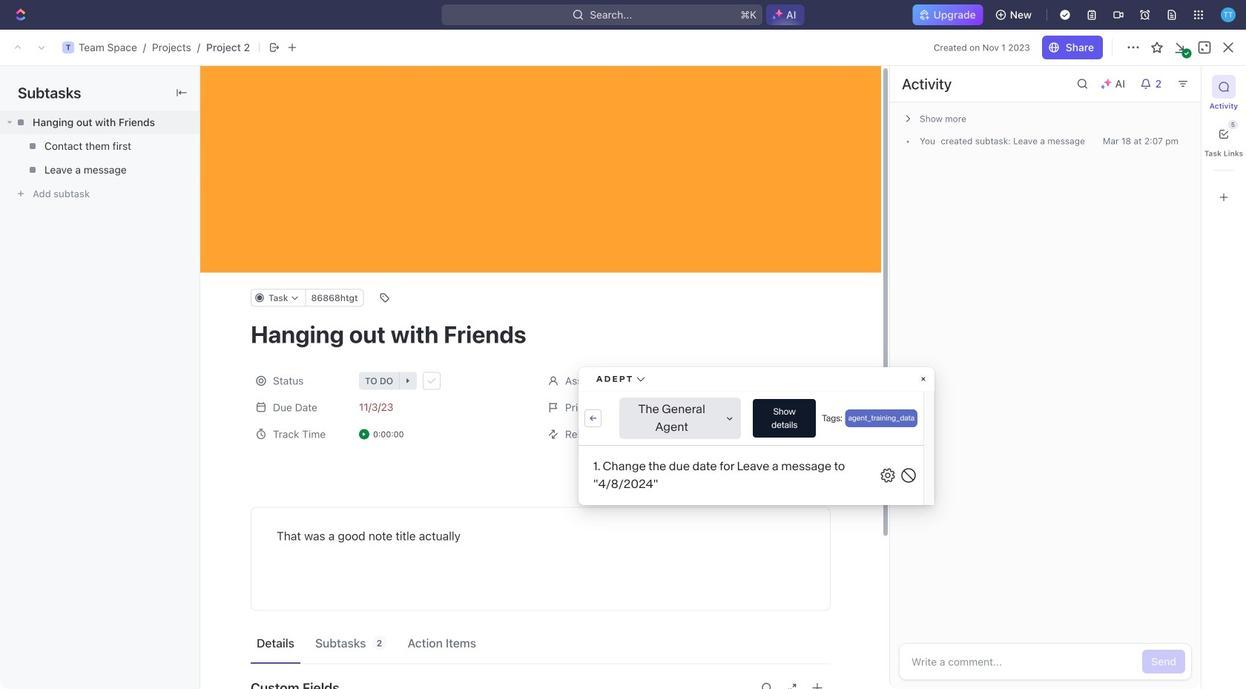 Task type: locate. For each thing, give the bounding box(es) containing it.
Edit task name text field
[[251, 320, 831, 349]]

task sidebar navigation tab list
[[1205, 75, 1244, 209]]

cekcs image
[[788, 350, 800, 362]]

team space, , element
[[62, 42, 74, 53], [202, 42, 214, 53]]

0 horizontal spatial team space, , element
[[62, 42, 74, 53]]

1 horizontal spatial team space, , element
[[202, 42, 214, 53]]

1 team space, , element from the left
[[62, 42, 74, 53]]

2 team space, , element from the left
[[202, 42, 214, 53]]



Task type: vqa. For each thing, say whether or not it's contained in the screenshot.
Docs link
no



Task type: describe. For each thing, give the bounding box(es) containing it.
Search tasks... text field
[[1089, 108, 1238, 131]]

drumstick bite image
[[1119, 670, 1127, 679]]

sidebar navigation
[[0, 30, 189, 689]]

task sidebar content section
[[887, 66, 1201, 689]]



